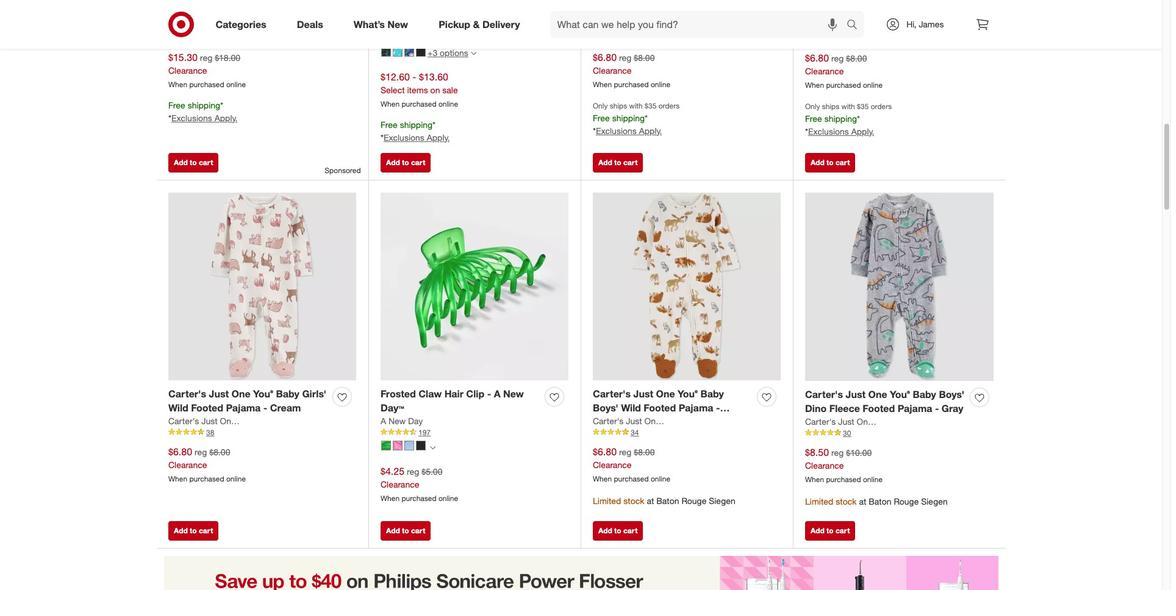 Task type: describe. For each thing, give the bounding box(es) containing it.
online inside $12.60 - $13.60 select items on sale when purchased online
[[439, 99, 458, 109]]

$18.00
[[215, 52, 240, 63]]

just for carter's just one you®️ baby girls' wild footed pajama - cream's carter's just one you link
[[201, 416, 218, 426]]

limited stock at  baton rouge siegen for $8.50
[[805, 496, 948, 507]]

carter's just one you for carter's just one you® baby girls' safari interlock one piece pajama - pink
[[593, 21, 677, 32]]

options
[[440, 48, 468, 58]]

delivery
[[483, 18, 520, 30]]

baton for $8.50
[[869, 496, 892, 507]]

rouge for -
[[894, 496, 919, 507]]

purchased inside $12.60 - $13.60 select items on sale when purchased online
[[402, 99, 437, 109]]

carter's for carter's just one you link associated with carter's just one you®️ baby boys' dino fleece footed pajama - gray
[[805, 417, 836, 427]]

brown/gray
[[884, 8, 940, 20]]

pajama inside carter's just one you®️ baby girls' wild footed pajama - cream
[[226, 402, 261, 414]]

carter's just one you®️ baby bird footed pajama - brown/gray link
[[805, 0, 965, 21]]

toddler
[[249, 0, 283, 6]]

$12.60 - $13.60 select items on sale when purchased online
[[381, 71, 458, 109]]

carter's just one you® baby girls' safari interlock one piece pajama - pink
[[593, 0, 751, 33]]

carter's just one you link for carter's just one you®️ baby boys' wild footed pajama - brown/cream
[[593, 415, 677, 427]]

interlock
[[623, 7, 664, 20]]

reg for carter's just one you®️ baby bird footed pajama - brown/gray
[[832, 53, 844, 63]]

short
[[245, 7, 271, 20]]

day
[[408, 416, 423, 426]]

pickup & delivery
[[439, 18, 520, 30]]

carter's just one you for carter's just one you®️ baby girls' wild footed pajama - cream
[[168, 416, 252, 426]]

reg for carter's just one you®️ baby girls' wild footed pajama - cream
[[195, 447, 207, 457]]

deals link
[[287, 11, 338, 38]]

you®️ for carter's just one you®️ baby bird footed pajama - brown/gray
[[890, 0, 910, 6]]

yellow
[[246, 21, 276, 33]]

b'gosh for oshkosh b'gosh
[[205, 21, 233, 32]]

girls' for carter's just one you® baby girls' safari interlock one piece pajama - pink
[[727, 0, 751, 6]]

- inside oshkosh b'gosh toddler girls' floral lace trim short sleeve dress - mustard yellow
[[198, 21, 202, 33]]

pink
[[600, 21, 620, 33]]

hybrid
[[409, 0, 439, 6]]

blue image inside "+3 options" dropdown button
[[393, 47, 403, 56]]

bird
[[939, 0, 958, 6]]

38
[[206, 428, 214, 437]]

motion™
[[381, 7, 419, 20]]

38 link
[[168, 427, 356, 438]]

- inside 'carter's just one you®️ baby boys' wild footed pajama - brown/cream'
[[716, 402, 720, 414]]

$15.30
[[168, 51, 198, 63]]

sale
[[443, 85, 458, 95]]

orders for one
[[659, 101, 680, 110]]

select
[[381, 85, 405, 95]]

+3 options
[[428, 48, 468, 58]]

carter's for carter's just one you®️ baby bird footed pajama - brown/gray link at the top right
[[805, 0, 843, 6]]

new inside frosted claw hair clip - a new day™
[[503, 388, 524, 400]]

what's new link
[[343, 11, 423, 38]]

- inside carter's just one you®️ baby bird footed pajama - brown/gray
[[878, 8, 882, 20]]

+3
[[428, 48, 438, 58]]

carter's just one you®️ baby girls' wild footed pajama - cream link
[[168, 387, 328, 415]]

pajama inside carter's just one you®️ baby bird footed pajama - brown/gray
[[840, 8, 875, 20]]

30 for interlock
[[631, 33, 639, 43]]

motion
[[401, 21, 428, 32]]

$8.00 for carter's just one you®️ baby girls' wild footed pajama - cream
[[209, 447, 230, 457]]

you®
[[678, 0, 698, 6]]

$4.25 reg $5.00 clearance when purchased online
[[381, 465, 458, 503]]

trim
[[222, 7, 242, 20]]

clearance for carter's just one you®️ baby boys' dino fleece footed pajama - gray
[[805, 460, 844, 471]]

one for carter's just one you link associated with carter's just one you®️ baby boys' wild footed pajama - brown/cream
[[645, 416, 660, 426]]

purchased for carter's just one you®️ baby boys' wild footed pajama - brown/cream
[[614, 474, 649, 484]]

footed inside carter's just one you®️ baby boys' dino fleece footed pajama - gray
[[863, 403, 895, 415]]

$35 for interlock
[[645, 101, 657, 110]]

only for carter's just one you®️ baby bird footed pajama - brown/gray
[[805, 102, 820, 111]]

safari
[[593, 7, 620, 20]]

wild for carter's just one you®️ baby boys' wild footed pajama - brown/cream
[[621, 402, 641, 414]]

purchased for carter's just one you® baby girls' safari interlock one piece pajama - pink
[[614, 80, 649, 89]]

a new day
[[381, 416, 423, 426]]

hi, james
[[907, 19, 944, 29]]

all in motion link
[[381, 21, 428, 33]]

$5.00
[[422, 467, 443, 477]]

$6.80 for carter's just one you® baby girls' safari interlock one piece pajama - pink
[[593, 51, 617, 63]]

a inside frosted claw hair clip - a new day™
[[494, 388, 501, 400]]

carter's just one you®️ baby boys' wild footed pajama - brown/cream link
[[593, 387, 752, 428]]

you®️ for carter's just one you®️ baby boys' wild footed pajama - brown/cream
[[678, 388, 698, 400]]

reg for frosted claw hair clip - a new day™
[[407, 467, 419, 477]]

carter's just one you link for carter's just one you® baby girls' safari interlock one piece pajama - pink
[[593, 21, 677, 33]]

when for carter's just one you®️ baby bird footed pajama - brown/gray
[[805, 80, 824, 90]]

pajama inside carter's just one you® baby girls' safari interlock one piece pajama - pink
[[717, 7, 751, 20]]

$6.80 reg $8.00 clearance when purchased online for carter's just one you®️ baby bird footed pajama - brown/gray
[[805, 52, 883, 90]]

$6.80 reg $8.00 clearance when purchased online for carter's just one you®️ baby boys' wild footed pajama - brown/cream
[[593, 446, 671, 484]]

stock for $8.50
[[836, 496, 857, 507]]

197
[[419, 428, 431, 437]]

just for carter's just one you®️ baby bird footed pajama - brown/gray link at the top right
[[846, 0, 866, 6]]

you for carter's just one you®️ baby boys' wild footed pajama - brown/cream
[[663, 416, 677, 426]]

carter's for carter's just one you®️ baby girls' wild footed pajama - cream's carter's just one you link
[[168, 416, 199, 426]]

carter's for carter's just one you®️ baby girls' wild footed pajama - cream link
[[168, 388, 206, 400]]

$8.00 for carter's just one you® baby girls' safari interlock one piece pajama - pink
[[634, 52, 655, 63]]

at for $6.80
[[647, 496, 654, 506]]

dino
[[805, 403, 827, 415]]

only ships with $35 orders free shipping * * exclusions apply. for interlock
[[593, 101, 680, 136]]

30 link for piece
[[593, 33, 781, 44]]

1 vertical spatial all
[[381, 21, 390, 32]]

reg for oshkosh b'gosh toddler girls' floral lace trim short sleeve dress - mustard yellow
[[200, 52, 212, 63]]

boys' for carter's just one you®️ baby boys' wild footed pajama - brown/cream
[[593, 402, 618, 414]]

carter's just one you link for carter's just one you®️ baby bird footed pajama - brown/gray
[[805, 21, 889, 33]]

0 horizontal spatial a
[[381, 416, 386, 426]]

carter's just one you®️ baby boys' wild footed pajama - brown/cream
[[593, 388, 724, 428]]

green image
[[381, 441, 391, 451]]

gray
[[942, 403, 964, 415]]

you for carter's just one you®️ baby bird footed pajama - brown/gray
[[875, 22, 889, 32]]

frosted claw hair clip - a new day™
[[381, 388, 524, 414]]

online for oshkosh b'gosh toddler girls' floral lace trim short sleeve dress - mustard yellow
[[226, 80, 246, 89]]

all colors + 3 more colors image
[[471, 51, 476, 56]]

$6.80 reg $8.00 clearance when purchased online for carter's just one you® baby girls' safari interlock one piece pajama - pink
[[593, 51, 671, 89]]

siegen for carter's just one you®️ baby boys' wild footed pajama - brown/cream
[[709, 496, 736, 506]]

pajama inside 'carter's just one you®️ baby boys' wild footed pajama - brown/cream'
[[679, 402, 713, 414]]

cream
[[270, 402, 301, 414]]

fleece
[[830, 403, 860, 415]]

30 for fleece
[[843, 429, 851, 438]]

purchased for carter's just one you®️ baby girls' wild footed pajama - cream
[[189, 474, 224, 484]]

carter's for carter's just one you®️ baby boys' dino fleece footed pajama - gray link
[[805, 389, 843, 401]]

$8.50 reg $10.00 clearance when purchased online
[[805, 446, 883, 484]]

all inside boys' hybrid shorts - all in motion™
[[483, 0, 494, 6]]

baby for carter's just one you®️ baby boys' wild footed pajama - brown/cream
[[701, 388, 724, 400]]

james
[[919, 19, 944, 29]]

frosted claw hair clip - a new day™ link
[[381, 387, 540, 415]]

exclusions apply. button for carter's just one you®️ baby bird footed pajama - brown/gray
[[808, 125, 874, 138]]

lace
[[197, 7, 220, 20]]

&
[[473, 18, 480, 30]]

reg for carter's just one you®️ baby boys' dino fleece footed pajama - gray
[[832, 448, 844, 458]]

oshkosh for oshkosh b'gosh
[[168, 21, 203, 32]]

sponsored
[[325, 166, 361, 175]]

oshkosh b'gosh toddler girls' floral lace trim short sleeve dress - mustard yellow
[[168, 0, 310, 33]]

47 link
[[805, 33, 994, 44]]

b'gosh for oshkosh b'gosh toddler girls' floral lace trim short sleeve dress - mustard yellow
[[213, 0, 246, 6]]

boys' hybrid shorts - all in motion™ link
[[381, 0, 540, 21]]

piece
[[689, 7, 714, 20]]

47
[[843, 34, 851, 43]]

34 link
[[593, 427, 781, 438]]

hair
[[445, 388, 464, 400]]

1 vertical spatial blue image
[[404, 441, 414, 451]]

boys' hybrid shorts - all in motion™
[[381, 0, 505, 20]]

all colors image
[[430, 445, 436, 451]]

$35 for pajama
[[857, 102, 869, 111]]

baby for carter's just one you®️ baby girls' wild footed pajama - cream
[[276, 388, 300, 400]]

all colors element
[[430, 444, 436, 451]]

carter's just one you link for carter's just one you®️ baby boys' dino fleece footed pajama - gray
[[805, 416, 889, 428]]

34
[[631, 428, 639, 437]]

carter's just one you®️ baby boys' dino fleece footed pajama - gray
[[805, 389, 965, 415]]

new for what's new
[[388, 18, 408, 30]]

carter's just one you®️ baby boys' dino fleece footed pajama - gray link
[[805, 388, 965, 416]]

purchased for carter's just one you®️ baby bird footed pajama - brown/gray
[[826, 80, 861, 90]]

just for the carter's just one you® baby girls' safari interlock one piece pajama - pink link on the right of page
[[634, 0, 653, 6]]

day™
[[381, 402, 404, 414]]

pajama inside carter's just one you®️ baby boys' dino fleece footed pajama - gray
[[898, 403, 932, 415]]

floral
[[168, 7, 194, 20]]

oshkosh b'gosh
[[168, 21, 233, 32]]

- inside carter's just one you® baby girls' safari interlock one piece pajama - pink
[[593, 21, 597, 33]]

clearance for carter's just one you®️ baby girls' wild footed pajama - cream
[[168, 460, 207, 470]]

just for carter's just one you link associated with carter's just one you®️ baby boys' wild footed pajama - brown/cream
[[626, 416, 642, 426]]

1 horizontal spatial free shipping * * exclusions apply.
[[381, 119, 450, 142]]

carter's just one you for carter's just one you®️ baby boys' dino fleece footed pajama - gray
[[805, 417, 889, 427]]

when for carter's just one you®️ baby boys' wild footed pajama - brown/cream
[[593, 474, 612, 484]]

new for a new day
[[389, 416, 406, 426]]

pickup & delivery link
[[428, 11, 535, 38]]

on
[[430, 85, 440, 95]]

brown/cream
[[593, 416, 658, 428]]



Task type: vqa. For each thing, say whether or not it's contained in the screenshot.
right the Save
no



Task type: locate. For each thing, give the bounding box(es) containing it.
baby inside carter's just one you®️ baby bird footed pajama - brown/gray
[[913, 0, 936, 6]]

1 vertical spatial b'gosh
[[205, 21, 233, 32]]

carter's just one you up 34
[[593, 416, 677, 426]]

you down carter's just one you®️ baby girls' wild footed pajama - cream link
[[238, 416, 252, 426]]

carter's just one you link up 34
[[593, 415, 677, 427]]

all in motion
[[381, 21, 428, 32]]

just for carter's just one you®️ baby boys' dino fleece footed pajama - gray link
[[846, 389, 866, 401]]

carter's just one you® baby girls' safari interlock one piece pajama - pink link
[[593, 0, 752, 33]]

apply.
[[215, 113, 237, 123], [639, 125, 662, 136], [851, 126, 874, 136], [427, 132, 450, 142]]

reg down pink
[[619, 52, 632, 63]]

$8.00 down 34
[[634, 447, 655, 457]]

siegen
[[709, 496, 736, 506], [921, 496, 948, 507]]

carter's just one you link
[[593, 21, 677, 33], [805, 21, 889, 33], [168, 415, 252, 427], [593, 415, 677, 427], [805, 416, 889, 428]]

clearance down pink
[[593, 65, 632, 76]]

- down the lace
[[198, 21, 202, 33]]

hi,
[[907, 19, 917, 29]]

2 vertical spatial boys'
[[593, 402, 618, 414]]

dark blue image
[[404, 47, 414, 56]]

baby inside carter's just one you®️ baby boys' dino fleece footed pajama - gray
[[913, 389, 936, 401]]

oshkosh down floral
[[168, 21, 203, 32]]

frosted
[[381, 388, 416, 400]]

purchased down $18.00
[[189, 80, 224, 89]]

just for carter's just one you®️ baby boys' wild footed pajama - brown/cream link
[[634, 388, 653, 400]]

baby inside 'carter's just one you®️ baby boys' wild footed pajama - brown/cream'
[[701, 388, 724, 400]]

ships for carter's just one you® baby girls' safari interlock one piece pajama - pink
[[610, 101, 627, 110]]

free shipping * * exclusions apply. down items
[[381, 119, 450, 142]]

- left pink
[[593, 21, 597, 33]]

add to cart button
[[168, 153, 219, 173], [381, 153, 431, 173], [593, 153, 643, 173], [805, 153, 856, 173], [168, 522, 219, 541], [381, 522, 431, 541], [593, 522, 643, 541], [805, 522, 856, 541]]

just inside carter's just one you®️ baby boys' dino fleece footed pajama - gray
[[846, 389, 866, 401]]

footed up 38
[[191, 402, 223, 414]]

baby for carter's just one you®️ baby bird footed pajama - brown/gray
[[913, 0, 936, 6]]

clearance down 38
[[168, 460, 207, 470]]

$6.80 reg $8.00 clearance when purchased online for carter's just one you®️ baby girls' wild footed pajama - cream
[[168, 446, 246, 484]]

a down day™
[[381, 416, 386, 426]]

30 link down carter's just one you®️ baby boys' dino fleece footed pajama - gray link
[[805, 428, 994, 439]]

0 horizontal spatial stock
[[624, 496, 645, 506]]

1 vertical spatial 30 link
[[805, 428, 994, 439]]

30 up $10.00
[[843, 429, 851, 438]]

boys' inside 'carter's just one you®️ baby boys' wild footed pajama - brown/cream'
[[593, 402, 618, 414]]

oshkosh b'gosh toddler girls' floral lace trim short sleeve dress - mustard yellow link
[[168, 0, 328, 33]]

carter's just one you for carter's just one you®️ baby bird footed pajama - brown/gray
[[805, 22, 889, 32]]

purchased inside $8.50 reg $10.00 clearance when purchased online
[[826, 475, 861, 484]]

all
[[483, 0, 494, 6], [381, 21, 390, 32]]

you®️ inside carter's just one you®️ baby boys' dino fleece footed pajama - gray
[[890, 389, 910, 401]]

carter's for carter's just one you®️ baby boys' wild footed pajama - brown/cream link
[[593, 388, 631, 400]]

carter's just one you®️ baby girls' wild footed pajama - cream
[[168, 388, 326, 414]]

$6.80 for carter's just one you®️ baby girls' wild footed pajama - cream
[[168, 446, 192, 458]]

2 horizontal spatial boys'
[[939, 389, 965, 401]]

oshkosh up floral
[[168, 0, 211, 6]]

exclusions apply. button
[[171, 112, 237, 124], [596, 125, 662, 137], [808, 125, 874, 138], [384, 131, 450, 144]]

$4.25
[[381, 465, 405, 478]]

one for carter's just one you®️ baby bird footed pajama - brown/gray link at the top right
[[868, 0, 887, 6]]

carter's just one you link for carter's just one you®️ baby girls' wild footed pajama - cream
[[168, 415, 252, 427]]

2 oshkosh from the top
[[168, 21, 203, 32]]

What can we help you find? suggestions appear below search field
[[550, 11, 850, 38]]

$8.50
[[805, 446, 829, 459]]

only ships with $35 orders free shipping * * exclusions apply. for pajama
[[805, 102, 892, 136]]

you up 34 link
[[663, 416, 677, 426]]

carter's just one you up 47
[[805, 22, 889, 32]]

oshkosh
[[168, 0, 211, 6], [168, 21, 203, 32]]

carter's for the carter's just one you® baby girls' safari interlock one piece pajama - pink link on the right of page
[[593, 0, 631, 6]]

0 horizontal spatial only ships with $35 orders free shipping * * exclusions apply.
[[593, 101, 680, 136]]

purchased inside $15.30 reg $18.00 clearance when purchased online
[[189, 80, 224, 89]]

rouge for brown/cream
[[682, 496, 707, 506]]

oshkosh for oshkosh b'gosh toddler girls' floral lace trim short sleeve dress - mustard yellow
[[168, 0, 211, 6]]

just for carter's just one you link related to carter's just one you® baby girls' safari interlock one piece pajama - pink
[[626, 21, 642, 32]]

1 horizontal spatial $35
[[857, 102, 869, 111]]

rouge
[[682, 496, 707, 506], [894, 496, 919, 507]]

shipping
[[188, 100, 220, 110], [612, 113, 645, 123], [825, 113, 857, 124], [400, 119, 433, 130]]

$8.00 down 38
[[209, 447, 230, 457]]

$8.00 down 47
[[846, 53, 867, 63]]

claw
[[419, 388, 442, 400]]

pajama left gray
[[898, 403, 932, 415]]

reg
[[200, 52, 212, 63], [619, 52, 632, 63], [832, 53, 844, 63], [195, 447, 207, 457], [619, 447, 632, 457], [832, 448, 844, 458], [407, 467, 419, 477]]

a
[[494, 388, 501, 400], [381, 416, 386, 426]]

0 horizontal spatial $35
[[645, 101, 657, 110]]

just for carter's just one you®️ baby girls' wild footed pajama - cream link
[[209, 388, 229, 400]]

0 horizontal spatial boys'
[[381, 0, 406, 6]]

1 vertical spatial new
[[503, 388, 524, 400]]

carter's just one you®️ baby girls' wild footed pajama - cream image
[[168, 192, 356, 380], [168, 192, 356, 380]]

1 horizontal spatial only ships with $35 orders free shipping * * exclusions apply.
[[805, 102, 892, 136]]

pajama up 47
[[840, 8, 875, 20]]

0 horizontal spatial with
[[629, 101, 643, 110]]

- left gray
[[935, 403, 939, 415]]

carter's just one you up 38
[[168, 416, 252, 426]]

deals
[[297, 18, 323, 30]]

online inside $8.50 reg $10.00 clearance when purchased online
[[863, 475, 883, 484]]

footed inside carter's just one you®️ baby bird footed pajama - brown/gray
[[805, 8, 838, 20]]

carter's just one you link down interlock
[[593, 21, 677, 33]]

1 vertical spatial oshkosh
[[168, 21, 203, 32]]

$6.80
[[593, 51, 617, 63], [805, 52, 829, 64], [168, 446, 192, 458], [593, 446, 617, 458]]

0 horizontal spatial orders
[[659, 101, 680, 110]]

carter's just one you for carter's just one you®️ baby boys' wild footed pajama - brown/cream
[[593, 416, 677, 426]]

pajama up 38 link
[[226, 402, 261, 414]]

b'gosh inside 'oshkosh b'gosh' link
[[205, 21, 233, 32]]

black image left all colors element
[[416, 441, 426, 451]]

one inside carter's just one you®️ baby girls' wild footed pajama - cream
[[232, 388, 251, 400]]

in up 'delivery'
[[497, 0, 505, 6]]

one for carter's just one you®️ baby boys' wild footed pajama - brown/cream link
[[656, 388, 675, 400]]

pajama right piece on the right top of page
[[717, 7, 751, 20]]

1 horizontal spatial limited stock at  baton rouge siegen
[[805, 496, 948, 507]]

1 vertical spatial in
[[392, 21, 399, 32]]

girls' for carter's just one you®️ baby girls' wild footed pajama - cream
[[302, 388, 326, 400]]

30 link down piece on the right top of page
[[593, 33, 781, 44]]

1 horizontal spatial 30
[[843, 429, 851, 438]]

just for carter's just one you link associated with carter's just one you®️ baby bird footed pajama - brown/gray
[[838, 22, 855, 32]]

0 vertical spatial oshkosh
[[168, 0, 211, 6]]

only ships with $35 orders free shipping * * exclusions apply.
[[593, 101, 680, 136], [805, 102, 892, 136]]

limited stock at  baton rouge siegen for $6.80
[[593, 496, 736, 506]]

0 horizontal spatial limited
[[593, 496, 621, 506]]

what's
[[354, 18, 385, 30]]

0 horizontal spatial rouge
[[682, 496, 707, 506]]

0 horizontal spatial blue image
[[393, 47, 403, 56]]

footed left search
[[805, 8, 838, 20]]

footed up 34 link
[[644, 402, 676, 414]]

jet black image
[[416, 47, 426, 56]]

1 vertical spatial a
[[381, 416, 386, 426]]

categories
[[216, 18, 266, 30]]

0 vertical spatial black image
[[381, 47, 391, 56]]

footed
[[805, 8, 838, 20], [191, 402, 223, 414], [644, 402, 676, 414], [863, 403, 895, 415]]

b'gosh up the trim
[[213, 0, 246, 6]]

0 horizontal spatial ships
[[610, 101, 627, 110]]

baby for carter's just one you®️ baby boys' dino fleece footed pajama - gray
[[913, 389, 936, 401]]

reg for carter's just one you® baby girls' safari interlock one piece pajama - pink
[[619, 52, 632, 63]]

online for carter's just one you®️ baby girls' wild footed pajama - cream
[[226, 474, 246, 484]]

just inside 'carter's just one you®️ baby boys' wild footed pajama - brown/cream'
[[634, 388, 653, 400]]

stock
[[624, 496, 645, 506], [836, 496, 857, 507]]

baby
[[701, 0, 724, 6], [913, 0, 936, 6], [276, 388, 300, 400], [701, 388, 724, 400], [913, 389, 936, 401]]

2 vertical spatial new
[[389, 416, 406, 426]]

blue image
[[393, 47, 403, 56], [404, 441, 414, 451]]

0 vertical spatial 30 link
[[593, 33, 781, 44]]

one for carter's just one you link associated with carter's just one you®️ baby bird footed pajama - brown/gray
[[857, 22, 873, 32]]

carter's inside carter's just one you®️ baby girls' wild footed pajama - cream
[[168, 388, 206, 400]]

1 horizontal spatial at
[[859, 496, 867, 507]]

dress
[[168, 21, 195, 33]]

carter's inside carter's just one you® baby girls' safari interlock one piece pajama - pink
[[593, 0, 631, 6]]

boys' up brown/cream
[[593, 402, 618, 414]]

0 horizontal spatial only
[[593, 101, 608, 110]]

reg inside '$4.25 reg $5.00 clearance when purchased online'
[[407, 467, 419, 477]]

advertisement region
[[156, 556, 1006, 591]]

- inside carter's just one you®️ baby girls' wild footed pajama - cream
[[263, 402, 267, 414]]

1 horizontal spatial rouge
[[894, 496, 919, 507]]

when inside '$4.25 reg $5.00 clearance when purchased online'
[[381, 494, 400, 503]]

1 horizontal spatial wild
[[621, 402, 641, 414]]

footed inside 'carter's just one you®️ baby boys' wild footed pajama - brown/cream'
[[644, 402, 676, 414]]

1 horizontal spatial orders
[[871, 102, 892, 111]]

wild
[[168, 402, 188, 414], [621, 402, 641, 414]]

wild for carter's just one you®️ baby girls' wild footed pajama - cream
[[168, 402, 188, 414]]

oshkosh b'gosh link
[[168, 21, 233, 33]]

carter's just one you®️ baby boys' wild footed pajama - brown/cream image
[[593, 192, 781, 380], [593, 192, 781, 380]]

carter's just one you down interlock
[[593, 21, 677, 32]]

clearance inside '$4.25 reg $5.00 clearance when purchased online'
[[381, 479, 419, 490]]

one inside carter's just one you®️ baby boys' dino fleece footed pajama - gray
[[868, 389, 887, 401]]

1 horizontal spatial a
[[494, 388, 501, 400]]

30 down interlock
[[631, 33, 639, 43]]

reg inside $8.50 reg $10.00 clearance when purchased online
[[832, 448, 844, 458]]

online for carter's just one you®️ baby bird footed pajama - brown/gray
[[863, 80, 883, 90]]

purchased down 47
[[826, 80, 861, 90]]

- inside carter's just one you®️ baby boys' dino fleece footed pajama - gray
[[935, 403, 939, 415]]

you down carter's just one you®️ baby bird footed pajama - brown/gray link at the top right
[[875, 22, 889, 32]]

one for the carter's just one you® baby girls' safari interlock one piece pajama - pink link on the right of page
[[656, 0, 675, 6]]

at for $8.50
[[859, 496, 867, 507]]

clearance for carter's just one you®️ baby bird footed pajama - brown/gray
[[805, 66, 844, 76]]

online inside $15.30 reg $18.00 clearance when purchased online
[[226, 80, 246, 89]]

0 horizontal spatial in
[[392, 21, 399, 32]]

0 vertical spatial b'gosh
[[213, 0, 246, 6]]

orders for -
[[871, 102, 892, 111]]

girls' inside carter's just one you® baby girls' safari interlock one piece pajama - pink
[[727, 0, 751, 6]]

you for carter's just one you®️ baby boys' dino fleece footed pajama - gray
[[875, 417, 889, 427]]

carter's inside carter's just one you®️ baby bird footed pajama - brown/gray
[[805, 0, 843, 6]]

0 vertical spatial in
[[497, 0, 505, 6]]

0 horizontal spatial siegen
[[709, 496, 736, 506]]

online inside '$4.25 reg $5.00 clearance when purchased online'
[[439, 494, 458, 503]]

add
[[174, 158, 188, 167], [386, 158, 400, 167], [598, 158, 612, 167], [811, 158, 825, 167], [174, 527, 188, 536], [386, 527, 400, 536], [598, 527, 612, 536], [811, 527, 825, 536]]

you®️ inside 'carter's just one you®️ baby boys' wild footed pajama - brown/cream'
[[678, 388, 698, 400]]

baby inside carter's just one you®️ baby girls' wild footed pajama - cream
[[276, 388, 300, 400]]

when inside $8.50 reg $10.00 clearance when purchased online
[[805, 475, 824, 484]]

carter's just one you down fleece
[[805, 417, 889, 427]]

1 horizontal spatial black image
[[416, 441, 426, 451]]

you for carter's just one you®️ baby girls' wild footed pajama - cream
[[238, 416, 252, 426]]

purchased inside '$4.25 reg $5.00 clearance when purchased online'
[[402, 494, 437, 503]]

30
[[631, 33, 639, 43], [843, 429, 851, 438]]

0 horizontal spatial limited stock at  baton rouge siegen
[[593, 496, 736, 506]]

baby inside carter's just one you® baby girls' safari interlock one piece pajama - pink
[[701, 0, 724, 6]]

1 vertical spatial 30
[[843, 429, 851, 438]]

$8.00 for carter's just one you®️ baby boys' wild footed pajama - brown/cream
[[634, 447, 655, 457]]

- right the 'shorts'
[[476, 0, 480, 6]]

online for carter's just one you®️ baby boys' wild footed pajama - brown/cream
[[651, 474, 671, 484]]

purchased down pink
[[614, 80, 649, 89]]

with for pajama
[[842, 102, 855, 111]]

$8.00 down interlock
[[634, 52, 655, 63]]

in inside boys' hybrid shorts - all in motion™
[[497, 0, 505, 6]]

baton
[[657, 496, 679, 506], [869, 496, 892, 507]]

online for carter's just one you®️ baby boys' dino fleece footed pajama - gray
[[863, 475, 883, 484]]

$13.60
[[419, 71, 448, 83]]

you®️ for carter's just one you®️ baby boys' dino fleece footed pajama - gray
[[890, 389, 910, 401]]

- left 'cream'
[[263, 402, 267, 414]]

clearance for carter's just one you® baby girls' safari interlock one piece pajama - pink
[[593, 65, 632, 76]]

clearance down $15.30 on the left top
[[168, 65, 207, 76]]

b'gosh down the lace
[[205, 21, 233, 32]]

new
[[388, 18, 408, 30], [503, 388, 524, 400], [389, 416, 406, 426]]

0 horizontal spatial at
[[647, 496, 654, 506]]

boys' up gray
[[939, 389, 965, 401]]

1 horizontal spatial limited
[[805, 496, 834, 507]]

1 horizontal spatial blue image
[[404, 441, 414, 451]]

online for frosted claw hair clip - a new day™
[[439, 494, 458, 503]]

1 horizontal spatial 30 link
[[805, 428, 994, 439]]

- inside frosted claw hair clip - a new day™
[[487, 388, 491, 400]]

1 vertical spatial black image
[[416, 441, 426, 451]]

+3 options button
[[376, 43, 482, 63]]

all colors + 3 more colors element
[[471, 49, 476, 57]]

0 horizontal spatial baton
[[657, 496, 679, 506]]

1 horizontal spatial in
[[497, 0, 505, 6]]

30 link for pajama
[[805, 428, 994, 439]]

reg down 47
[[832, 53, 844, 63]]

black image inside "+3 options" dropdown button
[[381, 47, 391, 56]]

reg left $18.00
[[200, 52, 212, 63]]

carter's for carter's just one you link associated with carter's just one you®️ baby bird footed pajama - brown/gray
[[805, 22, 836, 32]]

reg left '$5.00'
[[407, 467, 419, 477]]

black image left dark blue image
[[381, 47, 391, 56]]

you®️ inside carter's just one you®️ baby bird footed pajama - brown/gray
[[890, 0, 910, 6]]

girls' inside oshkosh b'gosh toddler girls' floral lace trim short sleeve dress - mustard yellow
[[286, 0, 310, 6]]

reg down 34
[[619, 447, 632, 457]]

you down carter's just one you®️ baby boys' dino fleece footed pajama - gray link
[[875, 417, 889, 427]]

one inside 'carter's just one you®️ baby boys' wild footed pajama - brown/cream'
[[656, 388, 675, 400]]

1 horizontal spatial all
[[483, 0, 494, 6]]

items
[[407, 85, 428, 95]]

carter's just one you
[[593, 21, 677, 32], [805, 22, 889, 32], [168, 416, 252, 426], [593, 416, 677, 426], [805, 417, 889, 427]]

in
[[497, 0, 505, 6], [392, 21, 399, 32]]

free shipping * * exclusions apply. down $15.30 reg $18.00 clearance when purchased online
[[168, 100, 237, 123]]

purchased for frosted claw hair clip - a new day™
[[402, 494, 437, 503]]

1 horizontal spatial with
[[842, 102, 855, 111]]

2 wild from the left
[[621, 402, 641, 414]]

0 horizontal spatial 30 link
[[593, 33, 781, 44]]

online for carter's just one you® baby girls' safari interlock one piece pajama - pink
[[651, 80, 671, 89]]

a right clip
[[494, 388, 501, 400]]

$6.80 reg $8.00 clearance when purchased online
[[593, 51, 671, 89], [805, 52, 883, 90], [168, 446, 246, 484], [593, 446, 671, 484]]

clip
[[466, 388, 485, 400]]

siegen for carter's just one you®️ baby boys' dino fleece footed pajama - gray
[[921, 496, 948, 507]]

black image
[[381, 47, 391, 56], [416, 441, 426, 451]]

blue image left dark blue image
[[393, 47, 403, 56]]

boys' inside boys' hybrid shorts - all in motion™
[[381, 0, 406, 6]]

when inside $12.60 - $13.60 select items on sale when purchased online
[[381, 99, 400, 109]]

$6.80 for carter's just one you®️ baby bird footed pajama - brown/gray
[[805, 52, 829, 64]]

just inside carter's just one you®️ baby bird footed pajama - brown/gray
[[846, 0, 866, 6]]

- up items
[[413, 71, 416, 83]]

reg inside $15.30 reg $18.00 clearance when purchased online
[[200, 52, 212, 63]]

one for carter's just one you link associated with carter's just one you®️ baby boys' dino fleece footed pajama - gray
[[857, 417, 873, 427]]

$15.30 reg $18.00 clearance when purchased online
[[168, 51, 246, 89]]

limited
[[593, 496, 621, 506], [805, 496, 834, 507]]

at
[[647, 496, 654, 506], [859, 496, 867, 507]]

just inside carter's just one you®️ baby girls' wild footed pajama - cream
[[209, 388, 229, 400]]

exclusions apply. button for oshkosh b'gosh toddler girls' floral lace trim short sleeve dress - mustard yellow
[[171, 112, 237, 124]]

girls' inside carter's just one you®️ baby girls' wild footed pajama - cream
[[302, 388, 326, 400]]

boys' inside carter's just one you®️ baby boys' dino fleece footed pajama - gray
[[939, 389, 965, 401]]

1 horizontal spatial baton
[[869, 496, 892, 507]]

$6.80 reg $8.00 clearance when purchased online down 34
[[593, 446, 671, 484]]

blue image right pink image
[[404, 441, 414, 451]]

when for carter's just one you®️ baby boys' dino fleece footed pajama - gray
[[805, 475, 824, 484]]

- right clip
[[487, 388, 491, 400]]

0 horizontal spatial free shipping * * exclusions apply.
[[168, 100, 237, 123]]

0 vertical spatial boys'
[[381, 0, 406, 6]]

1 horizontal spatial only
[[805, 102, 820, 111]]

free shipping * * exclusions apply.
[[168, 100, 237, 123], [381, 119, 450, 142]]

purchased for oshkosh b'gosh toddler girls' floral lace trim short sleeve dress - mustard yellow
[[189, 80, 224, 89]]

pickup
[[439, 18, 470, 30]]

$10.00
[[846, 448, 872, 458]]

clearance inside $15.30 reg $18.00 clearance when purchased online
[[168, 65, 207, 76]]

reg down 38
[[195, 447, 207, 457]]

categories link
[[205, 11, 282, 38]]

boys' up 'motion™'
[[381, 0, 406, 6]]

free
[[168, 100, 185, 110], [593, 113, 610, 123], [805, 113, 822, 124], [381, 119, 398, 130]]

purchased down 38
[[189, 474, 224, 484]]

- inside $12.60 - $13.60 select items on sale when purchased online
[[413, 71, 416, 83]]

reg for carter's just one you®️ baby boys' wild footed pajama - brown/cream
[[619, 447, 632, 457]]

1 horizontal spatial boys'
[[593, 402, 618, 414]]

- inside boys' hybrid shorts - all in motion™
[[476, 0, 480, 6]]

ships for carter's just one you®️ baby bird footed pajama - brown/gray
[[822, 102, 840, 111]]

a new day link
[[381, 415, 423, 427]]

197 link
[[381, 427, 569, 438]]

one inside carter's just one you®️ baby bird footed pajama - brown/gray
[[868, 0, 887, 6]]

purchased down $10.00
[[826, 475, 861, 484]]

purchased for carter's just one you®️ baby boys' dino fleece footed pajama - gray
[[826, 475, 861, 484]]

b'gosh
[[213, 0, 246, 6], [205, 21, 233, 32]]

0 horizontal spatial all
[[381, 21, 390, 32]]

pink image
[[393, 441, 403, 451]]

clearance down $4.25
[[381, 479, 419, 490]]

baton for $6.80
[[657, 496, 679, 506]]

- right search
[[878, 8, 882, 20]]

wild inside 'carter's just one you®️ baby boys' wild footed pajama - brown/cream'
[[621, 402, 641, 414]]

cart
[[199, 158, 213, 167], [411, 158, 425, 167], [623, 158, 638, 167], [836, 158, 850, 167], [199, 527, 213, 536], [411, 527, 425, 536], [623, 527, 638, 536], [836, 527, 850, 536]]

you down interlock
[[663, 21, 677, 32]]

just inside carter's just one you® baby girls' safari interlock one piece pajama - pink
[[634, 0, 653, 6]]

carter's just one you®️ baby bird footed pajama - brown/gray
[[805, 0, 958, 20]]

1 horizontal spatial siegen
[[921, 496, 948, 507]]

one for carter's just one you®️ baby girls' wild footed pajama - cream's carter's just one you link
[[220, 416, 236, 426]]

you®️ inside carter's just one you®️ baby girls' wild footed pajama - cream
[[253, 388, 273, 400]]

clearance inside $8.50 reg $10.00 clearance when purchased online
[[805, 460, 844, 471]]

when for carter's just one you®️ baby girls' wild footed pajama - cream
[[168, 474, 187, 484]]

when inside $15.30 reg $18.00 clearance when purchased online
[[168, 80, 187, 89]]

footed right fleece
[[863, 403, 895, 415]]

boys' for carter's just one you®️ baby boys' dino fleece footed pajama - gray
[[939, 389, 965, 401]]

carter's just one you®️ baby boys' dino fleece footed pajama - gray image
[[805, 192, 994, 381], [805, 192, 994, 381]]

0 horizontal spatial black image
[[381, 47, 391, 56]]

mustard
[[205, 21, 243, 33]]

carter's just one you link down fleece
[[805, 416, 889, 428]]

pajama up 34 link
[[679, 402, 713, 414]]

search button
[[841, 11, 871, 40]]

purchased down 34
[[614, 474, 649, 484]]

only
[[593, 101, 608, 110], [805, 102, 820, 111]]

carter's inside 'carter's just one you®️ baby boys' wild footed pajama - brown/cream'
[[593, 388, 631, 400]]

clearance down 47
[[805, 66, 844, 76]]

one for carter's just one you®️ baby boys' dino fleece footed pajama - gray link
[[868, 389, 887, 401]]

carter's just one you link up 47
[[805, 21, 889, 33]]

when for frosted claw hair clip - a new day™
[[381, 494, 400, 503]]

0 vertical spatial 30
[[631, 33, 639, 43]]

reg right $8.50 at the bottom of the page
[[832, 448, 844, 458]]

1 horizontal spatial stock
[[836, 496, 857, 507]]

purchased down '$5.00'
[[402, 494, 437, 503]]

$6.80 reg $8.00 clearance when purchased online down 38
[[168, 446, 246, 484]]

$6.80 reg $8.00 clearance when purchased online down 47
[[805, 52, 883, 90]]

b'gosh inside oshkosh b'gosh toddler girls' floral lace trim short sleeve dress - mustard yellow
[[213, 0, 246, 6]]

search
[[841, 19, 871, 31]]

clearance for carter's just one you®️ baby boys' wild footed pajama - brown/cream
[[593, 460, 632, 470]]

sleeve
[[273, 7, 304, 20]]

clearance down 34
[[593, 460, 632, 470]]

add to cart
[[174, 158, 213, 167], [386, 158, 425, 167], [598, 158, 638, 167], [811, 158, 850, 167], [174, 527, 213, 536], [386, 527, 425, 536], [598, 527, 638, 536], [811, 527, 850, 536]]

$12.60
[[381, 71, 410, 83]]

you
[[663, 21, 677, 32], [875, 22, 889, 32], [238, 416, 252, 426], [663, 416, 677, 426], [875, 417, 889, 427]]

in down 'motion™'
[[392, 21, 399, 32]]

footed inside carter's just one you®️ baby girls' wild footed pajama - cream
[[191, 402, 223, 414]]

0 horizontal spatial 30
[[631, 33, 639, 43]]

only for carter's just one you® baby girls' safari interlock one piece pajama - pink
[[593, 101, 608, 110]]

with for interlock
[[629, 101, 643, 110]]

1 horizontal spatial ships
[[822, 102, 840, 111]]

carter's for carter's just one you link associated with carter's just one you®️ baby boys' wild footed pajama - brown/cream
[[593, 416, 624, 426]]

$6.80 reg $8.00 clearance when purchased online down pink
[[593, 51, 671, 89]]

1 vertical spatial boys'
[[939, 389, 965, 401]]

wild inside carter's just one you®️ baby girls' wild footed pajama - cream
[[168, 402, 188, 414]]

0 horizontal spatial wild
[[168, 402, 188, 414]]

0 vertical spatial blue image
[[393, 47, 403, 56]]

clearance for frosted claw hair clip - a new day™
[[381, 479, 419, 490]]

carter's inside carter's just one you®️ baby boys' dino fleece footed pajama - gray
[[805, 389, 843, 401]]

- up 34 link
[[716, 402, 720, 414]]

oshkosh inside oshkosh b'gosh toddler girls' floral lace trim short sleeve dress - mustard yellow
[[168, 0, 211, 6]]

1 oshkosh from the top
[[168, 0, 211, 6]]

0 vertical spatial new
[[388, 18, 408, 30]]

0 vertical spatial all
[[483, 0, 494, 6]]

0 vertical spatial a
[[494, 388, 501, 400]]

frosted claw hair clip - a new day™ image
[[381, 192, 569, 380], [381, 192, 569, 380]]

one
[[656, 0, 675, 6], [868, 0, 887, 6], [667, 7, 686, 20], [645, 21, 660, 32], [857, 22, 873, 32], [232, 388, 251, 400], [656, 388, 675, 400], [868, 389, 887, 401], [220, 416, 236, 426], [645, 416, 660, 426], [857, 417, 873, 427]]

carter's just one you link up 38
[[168, 415, 252, 427]]

purchased down items
[[402, 99, 437, 109]]

what's new
[[354, 18, 408, 30]]

shorts
[[442, 0, 473, 6]]

1 wild from the left
[[168, 402, 188, 414]]

clearance down $8.50 at the bottom of the page
[[805, 460, 844, 471]]

when for carter's just one you® baby girls' safari interlock one piece pajama - pink
[[593, 80, 612, 89]]

you for carter's just one you® baby girls' safari interlock one piece pajama - pink
[[663, 21, 677, 32]]

limited for $6.80
[[593, 496, 621, 506]]

-
[[476, 0, 480, 6], [878, 8, 882, 20], [198, 21, 202, 33], [593, 21, 597, 33], [413, 71, 416, 83], [487, 388, 491, 400], [263, 402, 267, 414], [716, 402, 720, 414], [935, 403, 939, 415]]



